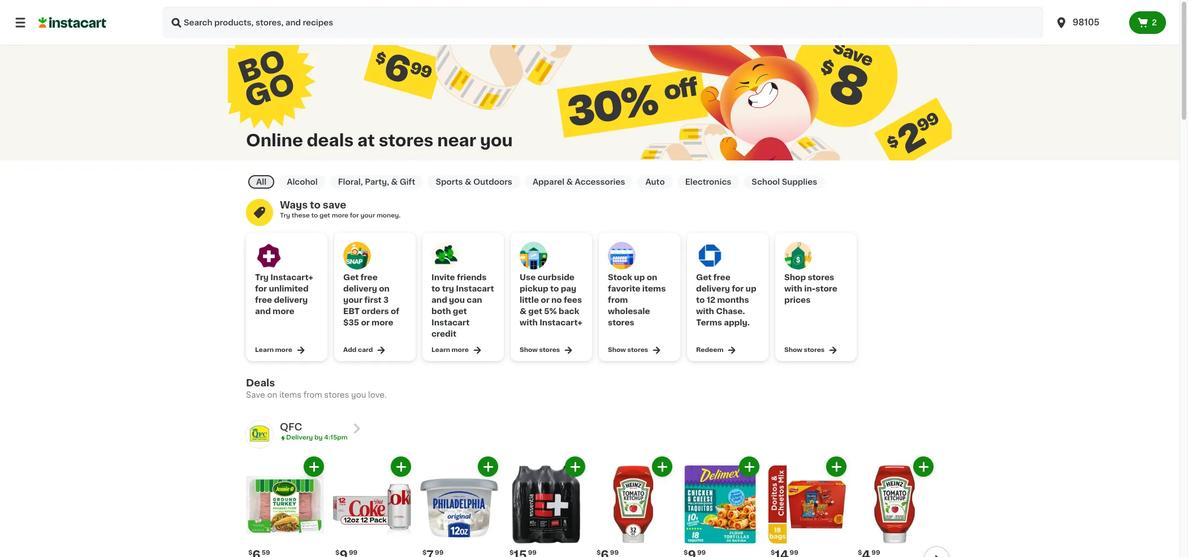 Task type: describe. For each thing, give the bounding box(es) containing it.
1 98105 button from the left
[[1048, 7, 1130, 38]]

98105
[[1073, 18, 1100, 27]]

auto link
[[638, 175, 673, 189]]

get for get free delivery on your first 3 ebt orders of $35 or more
[[343, 274, 359, 282]]

to right these
[[311, 213, 318, 219]]

alcohol link
[[279, 175, 326, 189]]

learn for try instacart+ for unlimited free delivery and more
[[255, 347, 274, 354]]

apparel & accessories
[[533, 178, 625, 186]]

2 horizontal spatial you
[[480, 132, 513, 149]]

redeem
[[696, 347, 724, 354]]

3
[[384, 296, 389, 304]]

first
[[364, 296, 382, 304]]

99 for third add icon from the left
[[698, 551, 706, 557]]

online
[[246, 132, 303, 149]]

curbside
[[538, 274, 575, 282]]

free inside try instacart+ for unlimited free delivery and more
[[255, 296, 272, 304]]

up inside stock up on favorite items from wholesale stores
[[634, 274, 645, 282]]

6 product group from the left
[[682, 457, 760, 558]]

use curbside pickup to pay little or no fees & get 5% back with instacart+
[[520, 274, 583, 327]]

1 vertical spatial instacart
[[432, 319, 470, 327]]

3 product group from the left
[[420, 457, 498, 558]]

and inside "invite friends to try instacart and you can both get instacart credit"
[[432, 296, 447, 304]]

unlimited
[[269, 285, 309, 293]]

& inside sports & outdoors link
[[465, 178, 472, 186]]

get inside the ways to save try these to get more for your money.
[[320, 213, 330, 219]]

show for stores
[[608, 347, 626, 354]]

for inside get free delivery for up to 12 months with chase. terms apply.
[[732, 285, 744, 293]]

on inside get free delivery on your first 3 ebt orders of $35 or more
[[379, 285, 390, 293]]

save
[[246, 391, 265, 399]]

card
[[358, 347, 373, 354]]

99 for 2nd add image
[[435, 551, 444, 557]]

2 add image from the left
[[655, 460, 670, 475]]

5 product group from the left
[[595, 457, 673, 558]]

to left save
[[310, 201, 321, 210]]

try inside the ways to save try these to get more for your money.
[[280, 213, 290, 219]]

love.
[[368, 391, 387, 399]]

or inside get free delivery on your first 3 ebt orders of $35 or more
[[361, 319, 370, 327]]

pickup
[[520, 285, 549, 293]]

money.
[[377, 213, 401, 219]]

apply.
[[724, 319, 750, 327]]

qfc image
[[246, 421, 273, 449]]

both
[[432, 308, 451, 316]]

deals save on items from stores you love.
[[246, 379, 387, 399]]

for inside try instacart+ for unlimited free delivery and more
[[255, 285, 267, 293]]

qfc
[[280, 423, 302, 432]]

prices
[[785, 296, 811, 304]]

stock up on favorite items from wholesale stores
[[608, 274, 666, 327]]

supplies
[[782, 178, 818, 186]]

ways
[[280, 201, 308, 210]]

in-
[[805, 285, 816, 293]]

floral, party, & gift link
[[330, 175, 423, 189]]

by
[[315, 435, 323, 441]]

no
[[552, 296, 562, 304]]

learn more for invite friends to try instacart and you can both get instacart credit
[[432, 347, 469, 354]]

$ for fourth add icon from the right
[[248, 551, 253, 557]]

deals
[[307, 132, 354, 149]]

wholesale
[[608, 308, 650, 316]]

try inside try instacart+ for unlimited free delivery and more
[[255, 274, 269, 282]]

show for no
[[520, 347, 538, 354]]

to inside "invite friends to try instacart and you can both get instacart credit"
[[432, 285, 440, 293]]

back
[[559, 308, 580, 316]]

4:15pm
[[324, 435, 348, 441]]

school supplies link
[[744, 175, 826, 189]]

credit
[[432, 330, 457, 338]]

ebt
[[343, 308, 360, 316]]

apparel & accessories link
[[525, 175, 633, 189]]

& inside floral, party, & gift link
[[391, 178, 398, 186]]

show stores for stores
[[608, 347, 648, 354]]

fees
[[564, 296, 582, 304]]

terms
[[696, 319, 722, 327]]

pay
[[561, 285, 577, 293]]

can
[[467, 296, 482, 304]]

learn for invite friends to try instacart and you can both get instacart credit
[[432, 347, 450, 354]]

99 for first add image from the left
[[349, 551, 358, 557]]

or inside use curbside pickup to pay little or no fees & get 5% back with instacart+
[[541, 296, 550, 304]]

floral,
[[338, 178, 363, 186]]

with inside use curbside pickup to pay little or no fees & get 5% back with instacart+
[[520, 319, 538, 327]]

Search field
[[163, 7, 1044, 38]]

auto
[[646, 178, 665, 186]]

school supplies
[[752, 178, 818, 186]]

friends
[[457, 274, 487, 282]]

these
[[292, 213, 310, 219]]

0 vertical spatial instacart
[[456, 285, 494, 293]]

delivery for first
[[343, 285, 377, 293]]

floral, party, & gift
[[338, 178, 415, 186]]

1 product group from the left
[[246, 457, 324, 558]]

electronics link
[[678, 175, 740, 189]]

$ for 2nd add image from right
[[510, 551, 514, 557]]

orders
[[362, 308, 389, 316]]



Task type: locate. For each thing, give the bounding box(es) containing it.
free for for
[[714, 274, 731, 282]]

add image
[[394, 460, 408, 475], [481, 460, 495, 475], [568, 460, 582, 475], [830, 460, 844, 475]]

online deals at stores near you main content
[[0, 0, 1180, 558]]

delivery
[[343, 285, 377, 293], [696, 285, 730, 293], [274, 296, 308, 304]]

0 horizontal spatial from
[[304, 391, 322, 399]]

6 $ from the left
[[684, 551, 688, 557]]

free up first
[[361, 274, 378, 282]]

0 vertical spatial on
[[647, 274, 658, 282]]

delivery by 4:15pm
[[286, 435, 348, 441]]

stores inside stock up on favorite items from wholesale stores
[[608, 319, 635, 327]]

1 horizontal spatial free
[[361, 274, 378, 282]]

months
[[717, 296, 749, 304]]

99 for 4th add icon
[[872, 551, 881, 557]]

delivery down unlimited
[[274, 296, 308, 304]]

on inside stock up on favorite items from wholesale stores
[[647, 274, 658, 282]]

to left 12
[[696, 296, 705, 304]]

2 horizontal spatial on
[[647, 274, 658, 282]]

instacart
[[456, 285, 494, 293], [432, 319, 470, 327]]

more inside get free delivery on your first 3 ebt orders of $35 or more
[[372, 319, 394, 327]]

all
[[256, 178, 267, 186]]

1 horizontal spatial you
[[449, 296, 465, 304]]

3 show stores from the left
[[785, 347, 825, 354]]

1 show from the left
[[520, 347, 538, 354]]

0 horizontal spatial items
[[279, 391, 302, 399]]

1 vertical spatial items
[[279, 391, 302, 399]]

get down can
[[453, 308, 467, 316]]

more inside try instacart+ for unlimited free delivery and more
[[273, 308, 295, 316]]

1 horizontal spatial from
[[608, 296, 628, 304]]

instacart+ up unlimited
[[271, 274, 313, 282]]

1 vertical spatial instacart+
[[540, 319, 583, 327]]

show stores down 5% on the bottom left of page
[[520, 347, 560, 354]]

instacart+ inside use curbside pickup to pay little or no fees & get 5% back with instacart+
[[540, 319, 583, 327]]

1 horizontal spatial learn more
[[432, 347, 469, 354]]

2 $ from the left
[[335, 551, 340, 557]]

online deals at stores near you
[[246, 132, 513, 149]]

chase.
[[716, 308, 745, 316]]

0 vertical spatial and
[[432, 296, 447, 304]]

0 horizontal spatial up
[[634, 274, 645, 282]]

0 horizontal spatial or
[[361, 319, 370, 327]]

and up both
[[432, 296, 447, 304]]

your left money.
[[361, 213, 375, 219]]

accessories
[[575, 178, 625, 186]]

you for deals
[[351, 391, 366, 399]]

0 horizontal spatial delivery
[[274, 296, 308, 304]]

your up 'ebt'
[[343, 296, 363, 304]]

stores inside shop stores with in-store prices
[[808, 274, 835, 282]]

delivery inside get free delivery on your first 3 ebt orders of $35 or more
[[343, 285, 377, 293]]

98105 button
[[1048, 7, 1130, 38], [1055, 7, 1123, 38]]

0 vertical spatial try
[[280, 213, 290, 219]]

7 $ from the left
[[771, 551, 775, 557]]

you inside "invite friends to try instacart and you can both get instacart credit"
[[449, 296, 465, 304]]

0 horizontal spatial for
[[255, 285, 267, 293]]

sports & outdoors
[[436, 178, 512, 186]]

up inside get free delivery for up to 12 months with chase. terms apply.
[[746, 285, 757, 293]]

items
[[643, 285, 666, 293], [279, 391, 302, 399]]

learn more up deals
[[255, 347, 292, 354]]

0 vertical spatial or
[[541, 296, 550, 304]]

0 horizontal spatial get
[[320, 213, 330, 219]]

you
[[480, 132, 513, 149], [449, 296, 465, 304], [351, 391, 366, 399]]

get up 12
[[696, 274, 712, 282]]

instacart up can
[[456, 285, 494, 293]]

& right apparel
[[567, 178, 573, 186]]

$ for fourth add image from left
[[771, 551, 775, 557]]

show stores down wholesale
[[608, 347, 648, 354]]

show
[[520, 347, 538, 354], [608, 347, 626, 354], [785, 347, 803, 354]]

stock
[[608, 274, 633, 282]]

0 horizontal spatial try
[[255, 274, 269, 282]]

2 product group from the left
[[333, 457, 411, 558]]

instacart up the credit
[[432, 319, 470, 327]]

to
[[310, 201, 321, 210], [311, 213, 318, 219], [432, 285, 440, 293], [550, 285, 559, 293], [696, 296, 705, 304]]

party,
[[365, 178, 389, 186]]

0 vertical spatial you
[[480, 132, 513, 149]]

show stores for no
[[520, 347, 560, 354]]

& right sports
[[465, 178, 472, 186]]

2 button
[[1130, 11, 1167, 34]]

0 horizontal spatial you
[[351, 391, 366, 399]]

free down unlimited
[[255, 296, 272, 304]]

you inside deals save on items from stores you love.
[[351, 391, 366, 399]]

with inside shop stores with in-store prices
[[785, 285, 803, 293]]

at
[[358, 132, 375, 149]]

from down favorite
[[608, 296, 628, 304]]

$ for 4th add icon
[[858, 551, 862, 557]]

1 vertical spatial with
[[696, 308, 714, 316]]

0 horizontal spatial with
[[520, 319, 538, 327]]

your inside the ways to save try these to get more for your money.
[[361, 213, 375, 219]]

up
[[634, 274, 645, 282], [746, 285, 757, 293]]

use
[[520, 274, 536, 282]]

on inside deals save on items from stores you love.
[[267, 391, 277, 399]]

more
[[332, 213, 349, 219], [273, 308, 295, 316], [372, 319, 394, 327], [275, 347, 292, 354], [452, 347, 469, 354]]

& down little
[[520, 308, 527, 316]]

get inside get free delivery for up to 12 months with chase. terms apply.
[[696, 274, 712, 282]]

add image
[[307, 460, 321, 475], [655, 460, 670, 475], [743, 460, 757, 475], [917, 460, 931, 475]]

more down the credit
[[452, 347, 469, 354]]

3 99 from the left
[[528, 551, 537, 557]]

apparel
[[533, 178, 565, 186]]

1 get from the left
[[343, 274, 359, 282]]

1 vertical spatial your
[[343, 296, 363, 304]]

1 learn more from the left
[[255, 347, 292, 354]]

1 horizontal spatial up
[[746, 285, 757, 293]]

to down curbside
[[550, 285, 559, 293]]

learn down the credit
[[432, 347, 450, 354]]

from inside stock up on favorite items from wholesale stores
[[608, 296, 628, 304]]

instacart logo image
[[38, 16, 106, 29]]

to left try
[[432, 285, 440, 293]]

1 vertical spatial or
[[361, 319, 370, 327]]

more down save
[[332, 213, 349, 219]]

little
[[520, 296, 539, 304]]

1 vertical spatial from
[[304, 391, 322, 399]]

& inside use curbside pickup to pay little or no fees & get 5% back with instacart+
[[520, 308, 527, 316]]

you left the love.
[[351, 391, 366, 399]]

& left the gift
[[391, 178, 398, 186]]

learn more
[[255, 347, 292, 354], [432, 347, 469, 354]]

4 add image from the left
[[830, 460, 844, 475]]

school
[[752, 178, 780, 186]]

0 horizontal spatial and
[[255, 308, 271, 316]]

save
[[323, 201, 346, 210]]

1 horizontal spatial try
[[280, 213, 290, 219]]

on right stock
[[647, 274, 658, 282]]

get inside get free delivery on your first 3 ebt orders of $35 or more
[[343, 274, 359, 282]]

show down wholesale
[[608, 347, 626, 354]]

for up months
[[732, 285, 744, 293]]

2 vertical spatial you
[[351, 391, 366, 399]]

4 product group from the left
[[507, 457, 586, 558]]

shop stores with in-store prices
[[785, 274, 838, 304]]

on
[[647, 274, 658, 282], [379, 285, 390, 293], [267, 391, 277, 399]]

2 get from the left
[[696, 274, 712, 282]]

$ for 2nd add image
[[423, 551, 427, 557]]

2 horizontal spatial for
[[732, 285, 744, 293]]

alcohol
[[287, 178, 318, 186]]

0 vertical spatial up
[[634, 274, 645, 282]]

2 98105 button from the left
[[1055, 7, 1123, 38]]

and down unlimited
[[255, 308, 271, 316]]

store
[[816, 285, 838, 293]]

electronics
[[685, 178, 732, 186]]

to inside get free delivery for up to 12 months with chase. terms apply.
[[696, 296, 705, 304]]

0 vertical spatial items
[[643, 285, 666, 293]]

1 horizontal spatial delivery
[[343, 285, 377, 293]]

2 vertical spatial on
[[267, 391, 277, 399]]

delivery up 12
[[696, 285, 730, 293]]

2
[[1152, 19, 1157, 27]]

up up months
[[746, 285, 757, 293]]

free up 12
[[714, 274, 731, 282]]

1 learn from the left
[[255, 347, 274, 354]]

with inside get free delivery for up to 12 months with chase. terms apply.
[[696, 308, 714, 316]]

0 horizontal spatial learn more
[[255, 347, 292, 354]]

1 show stores from the left
[[520, 347, 560, 354]]

you down try
[[449, 296, 465, 304]]

with down little
[[520, 319, 538, 327]]

$35
[[343, 319, 359, 327]]

2 horizontal spatial show stores
[[785, 347, 825, 354]]

1 horizontal spatial instacart+
[[540, 319, 583, 327]]

and inside try instacart+ for unlimited free delivery and more
[[255, 308, 271, 316]]

items inside stock up on favorite items from wholesale stores
[[643, 285, 666, 293]]

instacart+
[[271, 274, 313, 282], [540, 319, 583, 327]]

learn up deals
[[255, 347, 274, 354]]

2 horizontal spatial free
[[714, 274, 731, 282]]

2 learn from the left
[[432, 347, 450, 354]]

1 vertical spatial on
[[379, 285, 390, 293]]

0 horizontal spatial instacart+
[[271, 274, 313, 282]]

delivery
[[286, 435, 313, 441]]

0 horizontal spatial show stores
[[520, 347, 560, 354]]

items inside deals save on items from stores you love.
[[279, 391, 302, 399]]

from up delivery by 4:15pm
[[304, 391, 322, 399]]

2 horizontal spatial with
[[785, 285, 803, 293]]

4 $ from the left
[[510, 551, 514, 557]]

3 show from the left
[[785, 347, 803, 354]]

stores inside deals save on items from stores you love.
[[324, 391, 349, 399]]

your inside get free delivery on your first 3 ebt orders of $35 or more
[[343, 296, 363, 304]]

more up deals save on items from stores you love.
[[275, 347, 292, 354]]

invite
[[432, 274, 455, 282]]

0 vertical spatial with
[[785, 285, 803, 293]]

2 vertical spatial with
[[520, 319, 538, 327]]

99 for 3rd add icon from the right
[[610, 551, 619, 557]]

more inside the ways to save try these to get more for your money.
[[332, 213, 349, 219]]

2 horizontal spatial get
[[529, 308, 543, 316]]

on right save
[[267, 391, 277, 399]]

2 99 from the left
[[435, 551, 444, 557]]

$ for 3rd add icon from the right
[[597, 551, 601, 557]]

delivery inside try instacart+ for unlimited free delivery and more
[[274, 296, 308, 304]]

1 horizontal spatial and
[[432, 296, 447, 304]]

get free delivery for up to 12 months with chase. terms apply.
[[696, 274, 757, 327]]

or left no
[[541, 296, 550, 304]]

5%
[[544, 308, 557, 316]]

show stores
[[520, 347, 560, 354], [608, 347, 648, 354], [785, 347, 825, 354]]

deals
[[246, 379, 275, 388]]

stores
[[379, 132, 434, 149], [808, 274, 835, 282], [608, 319, 635, 327], [539, 347, 560, 354], [628, 347, 648, 354], [804, 347, 825, 354], [324, 391, 349, 399]]

5 99 from the left
[[698, 551, 706, 557]]

product group
[[246, 457, 324, 558], [333, 457, 411, 558], [420, 457, 498, 558], [507, 457, 586, 558], [595, 457, 673, 558], [682, 457, 760, 558], [769, 457, 847, 558], [856, 457, 934, 558]]

and
[[432, 296, 447, 304], [255, 308, 271, 316]]

get inside use curbside pickup to pay little or no fees & get 5% back with instacart+
[[529, 308, 543, 316]]

show stores down prices on the right
[[785, 347, 825, 354]]

4 add image from the left
[[917, 460, 931, 475]]

items up qfc
[[279, 391, 302, 399]]

get down save
[[320, 213, 330, 219]]

on up "3"
[[379, 285, 390, 293]]

& inside apparel & accessories 'link'
[[567, 178, 573, 186]]

of
[[391, 308, 400, 316]]

0 vertical spatial instacart+
[[271, 274, 313, 282]]

delivery for to
[[696, 285, 730, 293]]

6 99 from the left
[[790, 551, 799, 557]]

items right favorite
[[643, 285, 666, 293]]

7 product group from the left
[[769, 457, 847, 558]]

4 99 from the left
[[610, 551, 619, 557]]

up up favorite
[[634, 274, 645, 282]]

1 horizontal spatial show
[[608, 347, 626, 354]]

you for invite
[[449, 296, 465, 304]]

8 product group from the left
[[856, 457, 934, 558]]

delivery up first
[[343, 285, 377, 293]]

2 horizontal spatial delivery
[[696, 285, 730, 293]]

learn more for try instacart+ for unlimited free delivery and more
[[255, 347, 292, 354]]

shop
[[785, 274, 806, 282]]

try instacart+ for unlimited free delivery and more
[[255, 274, 313, 316]]

for down floral,
[[350, 213, 359, 219]]

for left unlimited
[[255, 285, 267, 293]]

more down unlimited
[[273, 308, 295, 316]]

all link
[[248, 175, 274, 189]]

1 vertical spatial you
[[449, 296, 465, 304]]

get
[[343, 274, 359, 282], [696, 274, 712, 282]]

1 vertical spatial and
[[255, 308, 271, 316]]

on for deals
[[267, 391, 277, 399]]

on for stock
[[647, 274, 658, 282]]

1 horizontal spatial for
[[350, 213, 359, 219]]

1 vertical spatial try
[[255, 274, 269, 282]]

1 horizontal spatial or
[[541, 296, 550, 304]]

get down little
[[529, 308, 543, 316]]

3 add image from the left
[[743, 460, 757, 475]]

from inside deals save on items from stores you love.
[[304, 391, 322, 399]]

1 horizontal spatial get
[[453, 308, 467, 316]]

or right $35
[[361, 319, 370, 327]]

5 $ from the left
[[597, 551, 601, 557]]

1 horizontal spatial with
[[696, 308, 714, 316]]

$ for first add image from the left
[[335, 551, 340, 557]]

free inside get free delivery for up to 12 months with chase. terms apply.
[[714, 274, 731, 282]]

with up terms
[[696, 308, 714, 316]]

1 horizontal spatial items
[[643, 285, 666, 293]]

invite friends to try instacart and you can both get instacart credit
[[432, 274, 494, 338]]

near
[[437, 132, 476, 149]]

0 vertical spatial your
[[361, 213, 375, 219]]

show down prices on the right
[[785, 347, 803, 354]]

outdoors
[[474, 178, 512, 186]]

get for get free delivery for up to 12 months with chase. terms apply.
[[696, 274, 712, 282]]

get up 'ebt'
[[343, 274, 359, 282]]

your
[[361, 213, 375, 219], [343, 296, 363, 304]]

3 $ from the left
[[423, 551, 427, 557]]

1 add image from the left
[[394, 460, 408, 475]]

to inside use curbside pickup to pay little or no fees & get 5% back with instacart+
[[550, 285, 559, 293]]

savings education cards icon image
[[246, 199, 273, 226]]

ways to save try these to get more for your money.
[[280, 201, 401, 219]]

add card
[[343, 347, 373, 354]]

instacart+ down back
[[540, 319, 583, 327]]

99 for fourth add image from left
[[790, 551, 799, 557]]

None search field
[[163, 7, 1044, 38]]

sports & outdoors link
[[428, 175, 520, 189]]

free for on
[[361, 274, 378, 282]]

more down orders at the left of page
[[372, 319, 394, 327]]

99 for 2nd add image from right
[[528, 551, 537, 557]]

add
[[343, 347, 357, 354]]

0 horizontal spatial learn
[[255, 347, 274, 354]]

2 horizontal spatial show
[[785, 347, 803, 354]]

1 horizontal spatial learn
[[432, 347, 450, 354]]

1 horizontal spatial show stores
[[608, 347, 648, 354]]

2 add image from the left
[[481, 460, 495, 475]]

learn
[[255, 347, 274, 354], [432, 347, 450, 354]]

0 horizontal spatial show
[[520, 347, 538, 354]]

1 vertical spatial up
[[746, 285, 757, 293]]

you right near
[[480, 132, 513, 149]]

delivery inside get free delivery for up to 12 months with chase. terms apply.
[[696, 285, 730, 293]]

sports
[[436, 178, 463, 186]]

or
[[541, 296, 550, 304], [361, 319, 370, 327]]

2 learn more from the left
[[432, 347, 469, 354]]

1 horizontal spatial on
[[379, 285, 390, 293]]

8 $ from the left
[[858, 551, 862, 557]]

show down little
[[520, 347, 538, 354]]

1 $ from the left
[[248, 551, 253, 557]]

free inside get free delivery on your first 3 ebt orders of $35 or more
[[361, 274, 378, 282]]

&
[[391, 178, 398, 186], [465, 178, 472, 186], [567, 178, 573, 186], [520, 308, 527, 316]]

7 99 from the left
[[872, 551, 881, 557]]

0 vertical spatial from
[[608, 296, 628, 304]]

1 add image from the left
[[307, 460, 321, 475]]

1 horizontal spatial get
[[696, 274, 712, 282]]

item carousel region
[[230, 457, 950, 558]]

12
[[707, 296, 716, 304]]

2 show from the left
[[608, 347, 626, 354]]

try
[[442, 285, 454, 293]]

instacart+ inside try instacart+ for unlimited free delivery and more
[[271, 274, 313, 282]]

with down shop
[[785, 285, 803, 293]]

1 99 from the left
[[349, 551, 358, 557]]

get inside "invite friends to try instacart and you can both get instacart credit"
[[453, 308, 467, 316]]

get free delivery on your first 3 ebt orders of $35 or more
[[343, 274, 400, 327]]

for inside the ways to save try these to get more for your money.
[[350, 213, 359, 219]]

2 show stores from the left
[[608, 347, 648, 354]]

0 horizontal spatial get
[[343, 274, 359, 282]]

59
[[262, 551, 270, 557]]

favorite
[[608, 285, 641, 293]]

0 horizontal spatial on
[[267, 391, 277, 399]]

$ for third add icon from the left
[[684, 551, 688, 557]]

gift
[[400, 178, 415, 186]]

0 horizontal spatial free
[[255, 296, 272, 304]]

learn more down the credit
[[432, 347, 469, 354]]

3 add image from the left
[[568, 460, 582, 475]]



Task type: vqa. For each thing, say whether or not it's contained in the screenshot.
for's free
yes



